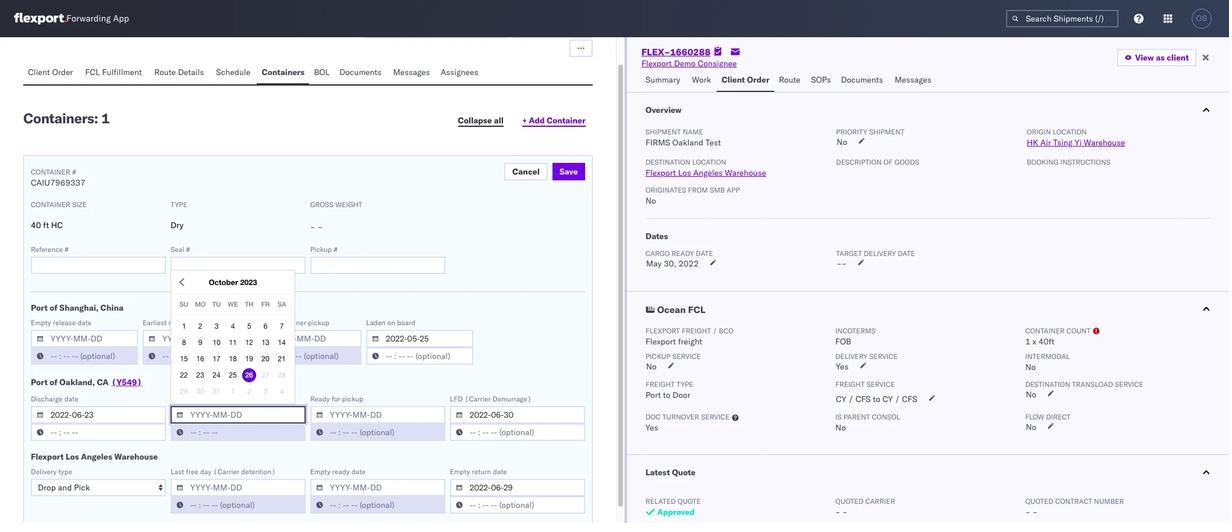 Task type: describe. For each thing, give the bounding box(es) containing it.
container for container # caiu7969337
[[31, 168, 70, 176]]

month  2023-10 element
[[175, 319, 291, 400]]

china
[[101, 303, 123, 313]]

flex - 1660288
[[23, 22, 124, 39]]

quoted for -
[[836, 497, 864, 506]]

+ add container
[[522, 115, 586, 126]]

october 2023
[[209, 278, 257, 287]]

10
[[213, 339, 221, 347]]

40ft
[[1039, 337, 1055, 347]]

24
[[213, 372, 221, 380]]

priority
[[836, 128, 867, 136]]

sops button
[[806, 69, 836, 92]]

transload
[[1072, 380, 1113, 389]]

pickup for ready for pickup
[[342, 395, 363, 404]]

collapse
[[458, 115, 492, 126]]

app inside originates from smb app no
[[727, 186, 740, 194]]

0 vertical spatial 2
[[198, 323, 202, 331]]

su
[[180, 300, 188, 308]]

yyyy-mm-dd text field for empty return date
[[450, 479, 585, 497]]

3 for leftmost 3 button
[[215, 323, 219, 331]]

1 horizontal spatial client order button
[[717, 69, 774, 92]]

0 horizontal spatial client
[[28, 67, 50, 77]]

hk
[[1027, 137, 1039, 148]]

add
[[529, 115, 545, 126]]

26
[[245, 371, 253, 380]]

ready for pickup
[[310, 395, 363, 404]]

12 button
[[242, 336, 256, 350]]

1 x 40ft
[[1025, 337, 1055, 347]]

13 button
[[259, 336, 273, 350]]

cargo ready date
[[646, 249, 713, 258]]

tu
[[212, 300, 221, 308]]

1 horizontal spatial messages
[[895, 75, 932, 85]]

1 cy from the left
[[836, 394, 846, 405]]

service right turnover
[[701, 413, 730, 422]]

order for client order button to the right
[[747, 75, 770, 85]]

flex
[[23, 22, 57, 39]]

fcl fulfillment
[[85, 67, 142, 77]]

0 horizontal spatial 3 button
[[210, 320, 224, 334]]

0 vertical spatial 2 button
[[193, 320, 207, 334]]

16 button
[[193, 353, 207, 367]]

-- : -- -- text field
[[171, 424, 306, 441]]

empty for empty ready date
[[310, 468, 330, 476]]

type
[[171, 200, 187, 209]]

ft
[[43, 220, 49, 231]]

warehouse inside origin location hk air tsing yi warehouse
[[1084, 137, 1125, 148]]

type for freight type port to door
[[677, 380, 693, 389]]

no inside "is parent consol no"
[[836, 423, 846, 433]]

yyyy-mm-dd text field for empty release date
[[31, 330, 138, 348]]

yyyy-mm-dd text field for discharge date
[[31, 406, 166, 424]]

demo
[[674, 58, 696, 69]]

0 horizontal spatial 4 button
[[226, 320, 240, 334]]

30 button
[[193, 385, 207, 399]]

20 button
[[259, 353, 273, 367]]

flex-
[[642, 46, 670, 58]]

save button
[[553, 163, 585, 181]]

no down flow
[[1026, 422, 1037, 433]]

31
[[213, 388, 221, 396]]

summary button
[[641, 69, 687, 92]]

flexport inside destination location flexport los angeles warehouse
[[646, 168, 676, 178]]

freight for freight type port to door
[[646, 380, 675, 389]]

date for empty return date
[[493, 468, 507, 476]]

8 button
[[177, 336, 191, 350]]

container for container size
[[31, 200, 70, 209]]

40
[[31, 220, 41, 231]]

4 for bottom 4 button
[[280, 388, 284, 396]]

15 button
[[177, 353, 191, 367]]

booking
[[1027, 158, 1059, 167]]

ocean fcl
[[657, 304, 705, 316]]

flexport for flexport freight / bco flexport freight
[[646, 327, 680, 335]]

18
[[229, 355, 237, 364]]

view as client
[[1135, 52, 1189, 63]]

/ inside flexport freight / bco flexport freight
[[713, 327, 717, 335]]

ready for empty
[[332, 468, 350, 476]]

pickup for pickup #
[[310, 245, 332, 254]]

freight for freight service
[[836, 380, 865, 389]]

9
[[198, 339, 202, 347]]

no down priority
[[837, 137, 847, 147]]

order for leftmost client order button
[[52, 67, 73, 77]]

los inside destination location flexport los angeles warehouse
[[678, 168, 691, 178]]

29
[[180, 388, 188, 396]]

documents for documents button to the right
[[841, 75, 883, 85]]

description
[[836, 158, 882, 167]]

yyyy-mm-dd text field for laden on board
[[366, 330, 473, 348]]

containers: 1
[[23, 109, 110, 127]]

empty ready date
[[310, 468, 366, 476]]

overview button
[[627, 93, 1229, 128]]

day
[[200, 468, 211, 476]]

13
[[262, 339, 269, 347]]

date for empty release date
[[78, 319, 92, 327]]

5 button
[[242, 320, 256, 334]]

1 left 'x'
[[1025, 337, 1030, 347]]

1 down 25 button
[[231, 388, 235, 396]]

2 cy from the left
[[883, 394, 893, 405]]

assignees
[[441, 67, 478, 77]]

empty container pickup
[[254, 319, 329, 327]]

flexport up pickup service
[[646, 337, 676, 347]]

flex-1660288
[[642, 46, 711, 58]]

container # caiu7969337
[[31, 168, 86, 188]]

1 up 8 button
[[182, 323, 186, 331]]

14
[[278, 339, 286, 347]]

weight
[[335, 200, 362, 209]]

to for door
[[663, 390, 671, 401]]

pickup for pickup service
[[646, 352, 671, 361]]

laden
[[366, 319, 386, 327]]

yyyy-mm-dd text field for ready for pickup
[[310, 406, 445, 424]]

size
[[72, 200, 87, 209]]

contract
[[1055, 497, 1092, 506]]

no inside originates from smb app no
[[646, 196, 656, 206]]

containers:
[[23, 109, 98, 127]]

client
[[1167, 52, 1189, 63]]

12
[[245, 339, 253, 347]]

-- : -- -- (optional) text field for empty return date
[[450, 497, 585, 514]]

0 horizontal spatial messages
[[393, 67, 430, 77]]

forwarding app link
[[14, 13, 129, 24]]

2 horizontal spatial /
[[895, 394, 900, 405]]

flexport for flexport los angeles warehouse
[[31, 452, 64, 462]]

fcl inside fcl fulfillment button
[[85, 67, 100, 77]]

yyyy-mm-dd text field for last free day (carrier detention)
[[171, 479, 306, 497]]

container for container count
[[1025, 327, 1065, 335]]

intermodal no
[[1025, 352, 1070, 373]]

type for delivery type
[[58, 468, 72, 476]]

0 horizontal spatial los
[[66, 452, 79, 462]]

destination location flexport los angeles warehouse
[[646, 158, 766, 178]]

0 horizontal spatial documents button
[[335, 62, 389, 84]]

-- : -- -- (optional) text field for earliest return date
[[143, 348, 250, 365]]

to for cy
[[873, 394, 880, 405]]

# for seal #
[[186, 245, 190, 254]]

fulfillment
[[102, 67, 142, 77]]

-- : -- -- text field
[[31, 424, 166, 441]]

related quote
[[646, 497, 701, 506]]

is parent consol no
[[836, 413, 901, 433]]

view as client button
[[1117, 49, 1197, 66]]

date for earliest return date
[[190, 319, 204, 327]]

1 right containers:
[[101, 109, 110, 127]]

0 horizontal spatial 1 button
[[177, 320, 191, 334]]

1 horizontal spatial 2 button
[[242, 385, 256, 399]]

location for angeles
[[692, 158, 726, 167]]

freight type port to door
[[646, 380, 693, 401]]

30,
[[664, 259, 677, 269]]

quoted contract number - -
[[1025, 497, 1124, 518]]

save
[[560, 167, 578, 177]]

earliest
[[143, 319, 167, 327]]

for
[[332, 395, 340, 404]]

2023
[[240, 278, 257, 287]]

route for route
[[779, 75, 801, 85]]

1 vertical spatial 3 button
[[259, 385, 273, 399]]

quote
[[672, 468, 696, 478]]

quoted for number
[[1025, 497, 1054, 506]]

0 vertical spatial 1660288
[[65, 22, 124, 39]]

originates from smb app no
[[646, 186, 740, 206]]

-- : -- -- (optional) text field for empty container pickup
[[254, 348, 362, 365]]

-- : -- -- (optional) text field for empty ready date
[[310, 497, 445, 514]]

release
[[53, 319, 76, 327]]

direct
[[1046, 413, 1071, 422]]

1 horizontal spatial documents button
[[836, 69, 890, 92]]

details
[[178, 67, 204, 77]]

priority shipment
[[836, 128, 905, 136]]

route for route details
[[154, 67, 176, 77]]

21 button
[[275, 353, 289, 367]]

related
[[646, 497, 676, 506]]

1 vertical spatial (carrier
[[213, 468, 239, 476]]

oakland,
[[59, 377, 95, 388]]

sops
[[811, 75, 831, 85]]



Task type: locate. For each thing, give the bounding box(es) containing it.
pickup service
[[646, 352, 701, 361]]

2 horizontal spatial yyyy-mm-dd text field
[[450, 479, 585, 497]]

1 horizontal spatial yes
[[836, 362, 849, 372]]

3
[[215, 323, 219, 331], [264, 388, 267, 396]]

flex-1660288 link
[[642, 46, 711, 58]]

flexport up delivery type
[[31, 452, 64, 462]]

angeles up smb at the right top of the page
[[693, 168, 723, 178]]

0 horizontal spatial cfs
[[856, 394, 871, 405]]

3 button down 27 button
[[259, 385, 273, 399]]

is
[[836, 413, 842, 422]]

0 horizontal spatial /
[[713, 327, 717, 335]]

1 horizontal spatial quoted
[[1025, 497, 1054, 506]]

messages left assignees
[[393, 67, 430, 77]]

-- : -- -- (optional) text field for laden on board
[[366, 348, 473, 365]]

1 vertical spatial return
[[472, 468, 491, 476]]

delivery service
[[836, 352, 898, 361]]

yyyy-mm-dd text field down last free day (carrier detention)
[[171, 479, 306, 497]]

type inside freight type port to door
[[677, 380, 693, 389]]

# for reference #
[[65, 245, 69, 254]]

yyyy-mm-dd text field down demurrage)
[[450, 406, 585, 424]]

flexport up originates
[[646, 168, 676, 178]]

1 horizontal spatial location
[[1053, 128, 1087, 136]]

yyyy-mm-dd text field for lfd (carrier demurrage)
[[450, 406, 585, 424]]

0 vertical spatial app
[[113, 13, 129, 24]]

cy down 'service'
[[883, 394, 893, 405]]

(carrier right lfd
[[465, 395, 491, 404]]

0 vertical spatial of
[[884, 158, 893, 167]]

/
[[713, 327, 717, 335], [849, 394, 854, 405], [895, 394, 900, 405]]

0 horizontal spatial to
[[663, 390, 671, 401]]

no down originates
[[646, 196, 656, 206]]

yes down "doc"
[[646, 423, 658, 433]]

quoted left contract
[[1025, 497, 1054, 506]]

app
[[113, 13, 129, 24], [727, 186, 740, 194]]

of for goods
[[884, 158, 893, 167]]

cy up is
[[836, 394, 846, 405]]

port for port of oakland, ca (y549)
[[31, 377, 48, 388]]

0 horizontal spatial delivery
[[31, 468, 57, 476]]

laden on board
[[366, 319, 416, 327]]

container up caiu7969337
[[31, 168, 70, 176]]

25 button
[[226, 369, 240, 383]]

warehouse inside destination location flexport los angeles warehouse
[[725, 168, 766, 178]]

0 vertical spatial location
[[1053, 128, 1087, 136]]

freight down ocean fcl
[[682, 327, 711, 335]]

0 vertical spatial 4
[[231, 323, 235, 331]]

# inside container # caiu7969337
[[72, 168, 76, 176]]

7 button
[[275, 320, 289, 334]]

detention)
[[241, 468, 276, 476]]

destination
[[646, 158, 691, 167], [1025, 380, 1070, 389]]

warehouse
[[1084, 137, 1125, 148], [725, 168, 766, 178], [114, 452, 158, 462]]

latest quote button
[[627, 455, 1229, 490]]

None text field
[[31, 257, 166, 274], [171, 257, 306, 274], [31, 257, 166, 274], [171, 257, 306, 274]]

-- : -- -- (optional) text field for lfd (carrier demurrage)
[[450, 424, 585, 441]]

-- : -- -- (optional) text field for last free day (carrier detention)
[[171, 497, 306, 514]]

of for oakland,
[[50, 377, 57, 388]]

0 horizontal spatial route
[[154, 67, 176, 77]]

1 vertical spatial of
[[50, 303, 57, 313]]

quoted inside "quoted carrier - -"
[[836, 497, 864, 506]]

1 horizontal spatial 1660288
[[670, 46, 711, 58]]

1 vertical spatial pickup
[[646, 352, 671, 361]]

port up "doc"
[[646, 390, 661, 401]]

0 vertical spatial freight
[[682, 327, 711, 335]]

# down gross weight
[[334, 245, 338, 254]]

os
[[1196, 14, 1208, 23]]

available
[[171, 395, 200, 404]]

fr
[[261, 300, 270, 308]]

empty for empty return date
[[450, 468, 470, 476]]

3 button up 10 button
[[210, 320, 224, 334]]

delivery for delivery service
[[836, 352, 868, 361]]

0 horizontal spatial warehouse
[[114, 452, 158, 462]]

client down consignee
[[722, 75, 745, 85]]

1 vertical spatial los
[[66, 452, 79, 462]]

1 button up 8 button
[[177, 320, 191, 334]]

date for empty ready date
[[352, 468, 366, 476]]

1 vertical spatial 2 button
[[242, 385, 256, 399]]

of up discharge date
[[50, 377, 57, 388]]

ready
[[310, 395, 330, 404]]

1 horizontal spatial yyyy-mm-dd text field
[[143, 330, 250, 348]]

2 vertical spatial warehouse
[[114, 452, 158, 462]]

1 vertical spatial port
[[31, 377, 48, 388]]

type down flexport los angeles warehouse
[[58, 468, 72, 476]]

1 quoted from the left
[[836, 497, 864, 506]]

order down flex - 1660288
[[52, 67, 73, 77]]

0 vertical spatial 3
[[215, 323, 219, 331]]

origin
[[1027, 128, 1051, 136]]

-- : -- -- (optional) text field down empty ready date
[[310, 497, 445, 514]]

freight up cy / cfs to cy / cfs
[[836, 380, 865, 389]]

1 horizontal spatial freight
[[836, 380, 865, 389]]

2 vertical spatial port
[[646, 390, 661, 401]]

-- : -- -- (optional) text field down the "14"
[[254, 348, 362, 365]]

3 up 10 button
[[215, 323, 219, 331]]

0 horizontal spatial order
[[52, 67, 73, 77]]

app right forwarding
[[113, 13, 129, 24]]

bol
[[314, 67, 330, 77]]

summary
[[646, 75, 680, 85]]

- -
[[310, 222, 323, 232]]

goods
[[895, 158, 919, 167]]

messages up overview button
[[895, 75, 932, 85]]

count
[[1067, 327, 1091, 335]]

10 button
[[210, 336, 224, 350]]

booking instructions
[[1027, 158, 1111, 167]]

container inside container # caiu7969337
[[31, 168, 70, 176]]

0 horizontal spatial fcl
[[85, 67, 100, 77]]

22
[[180, 372, 188, 380]]

documents button right bol
[[335, 62, 389, 84]]

angeles down -- : -- -- text box
[[81, 452, 112, 462]]

ready for cargo
[[672, 249, 694, 258]]

2 freight from the left
[[836, 380, 865, 389]]

origin location hk air tsing yi warehouse
[[1027, 128, 1125, 148]]

1 vertical spatial ready
[[332, 468, 350, 476]]

destination inside destination location flexport los angeles warehouse
[[646, 158, 691, 167]]

los up delivery type
[[66, 452, 79, 462]]

messages button up overview button
[[890, 69, 938, 92]]

yyyy-mm-dd text field down ca
[[31, 406, 166, 424]]

0 horizontal spatial (carrier
[[213, 468, 239, 476]]

service up 'service'
[[869, 352, 898, 361]]

work button
[[687, 69, 717, 92]]

0 horizontal spatial app
[[113, 13, 129, 24]]

4 up 11 button
[[231, 323, 235, 331]]

# right reference
[[65, 245, 69, 254]]

quoted left carrier
[[836, 497, 864, 506]]

delivery
[[836, 352, 868, 361], [31, 468, 57, 476]]

of
[[884, 158, 893, 167], [50, 303, 57, 313], [50, 377, 57, 388]]

1 cfs from the left
[[856, 394, 871, 405]]

quoted carrier - -
[[836, 497, 895, 518]]

0 horizontal spatial messages button
[[389, 62, 436, 84]]

pickup
[[310, 245, 332, 254], [646, 352, 671, 361]]

gross weight
[[310, 200, 362, 209]]

bol button
[[309, 62, 335, 84]]

17
[[213, 355, 221, 364]]

1 vertical spatial 1 button
[[226, 385, 240, 399]]

flexport for flexport demo consignee
[[642, 58, 672, 69]]

0 horizontal spatial type
[[58, 468, 72, 476]]

1 horizontal spatial client
[[722, 75, 745, 85]]

3 button
[[210, 320, 224, 334], [259, 385, 273, 399]]

-- : -- -- (optional) text field for ready for pickup
[[310, 424, 445, 441]]

number
[[1094, 497, 1124, 506]]

1 vertical spatial 3
[[264, 388, 267, 396]]

1 horizontal spatial to
[[873, 394, 880, 405]]

0 horizontal spatial 2 button
[[193, 320, 207, 334]]

flexport. image
[[14, 13, 66, 24]]

sa
[[278, 300, 286, 308]]

1 horizontal spatial route
[[779, 75, 801, 85]]

0 horizontal spatial cy
[[836, 394, 846, 405]]

1660288
[[65, 22, 124, 39], [670, 46, 711, 58]]

/ up consol
[[895, 394, 900, 405]]

1 vertical spatial yes
[[646, 423, 658, 433]]

0 vertical spatial destination
[[646, 158, 691, 167]]

(carrier right day
[[213, 468, 239, 476]]

1 vertical spatial location
[[692, 158, 726, 167]]

-- : -- -- (optional) text field
[[31, 348, 138, 365], [254, 348, 362, 365], [366, 348, 473, 365], [171, 497, 306, 514], [310, 497, 445, 514]]

1 horizontal spatial (carrier
[[465, 395, 491, 404]]

1 horizontal spatial destination
[[1025, 380, 1070, 389]]

route left sops
[[779, 75, 801, 85]]

ca
[[97, 377, 109, 388]]

delivery down fob
[[836, 352, 868, 361]]

collapse all
[[458, 115, 504, 126]]

date for cargo ready date
[[696, 249, 713, 258]]

1 vertical spatial type
[[58, 468, 72, 476]]

service down flexport freight / bco flexport freight
[[672, 352, 701, 361]]

fcl inside ocean fcl 'button'
[[688, 304, 705, 316]]

YYYY-MM-DD text field
[[254, 330, 362, 348], [366, 330, 473, 348], [31, 406, 166, 424], [171, 406, 306, 424], [310, 406, 445, 424], [450, 406, 585, 424], [171, 479, 306, 497], [310, 479, 445, 497]]

return for empty
[[472, 468, 491, 476]]

None text field
[[310, 257, 445, 274]]

yyyy-mm-dd text field for empty container pickup
[[254, 330, 362, 348]]

fcl
[[85, 67, 100, 77], [688, 304, 705, 316]]

client order down flex
[[28, 67, 73, 77]]

fcl fulfillment button
[[81, 62, 150, 84]]

destination transload service
[[1025, 380, 1144, 389]]

container right the add
[[547, 115, 586, 126]]

0 horizontal spatial client order
[[28, 67, 73, 77]]

delivery for delivery type
[[31, 468, 57, 476]]

port up the "empty release date"
[[31, 303, 48, 313]]

empty for empty container pickup
[[254, 319, 275, 327]]

collapse all button
[[451, 112, 511, 130]]

3 for 3 button to the bottom
[[264, 388, 267, 396]]

14 button
[[275, 336, 289, 350]]

-- : -- -- (optional) text field
[[143, 348, 250, 365], [310, 424, 445, 441], [450, 424, 585, 441], [450, 497, 585, 514]]

los up the from
[[678, 168, 691, 178]]

Search Shipments (/) text field
[[1006, 10, 1119, 27]]

1 horizontal spatial 4
[[280, 388, 284, 396]]

to inside freight type port to door
[[663, 390, 671, 401]]

cancel button
[[504, 163, 548, 181]]

1 horizontal spatial 3 button
[[259, 385, 273, 399]]

4 button down the 28 button at the left of the page
[[275, 385, 289, 399]]

no up flow
[[1026, 390, 1037, 400]]

destination down intermodal no at the bottom
[[1025, 380, 1070, 389]]

fcl right 'ocean'
[[688, 304, 705, 316]]

location up hk air tsing yi warehouse link
[[1053, 128, 1087, 136]]

destination down firms at top
[[646, 158, 691, 167]]

1 horizontal spatial delivery
[[836, 352, 868, 361]]

return
[[168, 319, 188, 327], [472, 468, 491, 476]]

0 horizontal spatial pickup
[[310, 245, 332, 254]]

no down is
[[836, 423, 846, 433]]

destination for service
[[1025, 380, 1070, 389]]

service right transload
[[1115, 380, 1144, 389]]

documents right the bol button in the left of the page
[[339, 67, 382, 77]]

consol
[[872, 413, 901, 422]]

1 horizontal spatial 4 button
[[275, 385, 289, 399]]

flexport freight / bco flexport freight
[[646, 327, 734, 347]]

pickup down - -
[[310, 245, 332, 254]]

1 vertical spatial 4 button
[[275, 385, 289, 399]]

client order button down consignee
[[717, 69, 774, 92]]

order left route button
[[747, 75, 770, 85]]

# for pickup #
[[334, 245, 338, 254]]

2 up 9 at bottom left
[[198, 323, 202, 331]]

documents right sops button
[[841, 75, 883, 85]]

location inside origin location hk air tsing yi warehouse
[[1053, 128, 1087, 136]]

of for shanghai,
[[50, 303, 57, 313]]

fcl left fulfillment on the left top
[[85, 67, 100, 77]]

2 cfs from the left
[[902, 394, 917, 405]]

0 horizontal spatial angeles
[[81, 452, 112, 462]]

1 vertical spatial destination
[[1025, 380, 1070, 389]]

delivery
[[864, 249, 896, 258]]

0 horizontal spatial client order button
[[23, 62, 81, 84]]

freight inside freight type port to door
[[646, 380, 675, 389]]

client order down consignee
[[722, 75, 770, 85]]

2 down '26' button
[[247, 388, 251, 396]]

we
[[228, 300, 238, 308]]

location for tsing
[[1053, 128, 1087, 136]]

of up the "empty release date"
[[50, 303, 57, 313]]

port inside freight type port to door
[[646, 390, 661, 401]]

1 vertical spatial pickup
[[342, 395, 363, 404]]

# right seal
[[186, 245, 190, 254]]

route left details at the top of the page
[[154, 67, 176, 77]]

empty return date
[[450, 468, 507, 476]]

24 button
[[210, 369, 224, 383]]

0 vertical spatial port
[[31, 303, 48, 313]]

26 button
[[242, 369, 256, 383]]

freight up door
[[646, 380, 675, 389]]

yes down fob
[[836, 362, 849, 372]]

1 horizontal spatial documents
[[841, 75, 883, 85]]

0 horizontal spatial 3
[[215, 323, 219, 331]]

delivery down flexport los angeles warehouse
[[31, 468, 57, 476]]

1 horizontal spatial /
[[849, 394, 854, 405]]

0 horizontal spatial location
[[692, 158, 726, 167]]

yyyy-mm-dd text field for earliest return date
[[143, 330, 250, 348]]

1 horizontal spatial pickup
[[646, 352, 671, 361]]

-- : -- -- (optional) text field for empty release date
[[31, 348, 138, 365]]

3 down 27 button
[[264, 388, 267, 396]]

0 horizontal spatial destination
[[646, 158, 691, 167]]

1 vertical spatial angeles
[[81, 452, 112, 462]]

1 vertical spatial fcl
[[688, 304, 705, 316]]

schedule button
[[211, 62, 257, 84]]

documents for leftmost documents button
[[339, 67, 382, 77]]

1 horizontal spatial ready
[[672, 249, 694, 258]]

0 horizontal spatial freight
[[646, 380, 675, 389]]

-- : -- -- (optional) text field down board
[[366, 348, 473, 365]]

1 vertical spatial 2
[[247, 388, 251, 396]]

0 horizontal spatial return
[[168, 319, 188, 327]]

route inside button
[[154, 67, 176, 77]]

target delivery date
[[836, 249, 915, 258]]

yyyy-mm-dd text field down board
[[366, 330, 473, 348]]

pickup for empty container pickup
[[308, 319, 329, 327]]

location inside destination location flexport los angeles warehouse
[[692, 158, 726, 167]]

container
[[276, 319, 306, 327]]

1 horizontal spatial pickup
[[342, 395, 363, 404]]

2022
[[679, 259, 699, 269]]

1 vertical spatial freight
[[678, 337, 702, 347]]

0 horizontal spatial 2
[[198, 323, 202, 331]]

--
[[837, 259, 847, 269]]

# for container # caiu7969337
[[72, 168, 76, 176]]

type
[[677, 380, 693, 389], [58, 468, 72, 476]]

yyyy-mm-dd text field for empty ready date
[[310, 479, 445, 497]]

return for earliest
[[168, 319, 188, 327]]

dry
[[171, 220, 183, 231]]

0 vertical spatial type
[[677, 380, 693, 389]]

route inside button
[[779, 75, 801, 85]]

shipment
[[869, 128, 905, 136]]

0 vertical spatial fcl
[[85, 67, 100, 77]]

15
[[180, 355, 188, 364]]

empty for empty release date
[[31, 319, 51, 327]]

0 vertical spatial ready
[[672, 249, 694, 258]]

container up the 40 ft hc
[[31, 200, 70, 209]]

type up door
[[677, 380, 693, 389]]

port for port of shanghai, china
[[31, 303, 48, 313]]

1 freight from the left
[[646, 380, 675, 389]]

1 horizontal spatial 3
[[264, 388, 267, 396]]

destination for flexport
[[646, 158, 691, 167]]

4 down the 28 button at the left of the page
[[280, 388, 284, 396]]

route button
[[774, 69, 806, 92]]

4 button up 11 button
[[226, 320, 240, 334]]

2 quoted from the left
[[1025, 497, 1054, 506]]

-- : -- -- (optional) text field down last free day (carrier detention)
[[171, 497, 306, 514]]

no inside intermodal no
[[1025, 362, 1036, 373]]

1 button down 25 button
[[226, 385, 240, 399]]

board
[[397, 319, 416, 327]]

1 horizontal spatial messages button
[[890, 69, 938, 92]]

1660288 up flexport demo consignee
[[670, 46, 711, 58]]

firms
[[646, 137, 670, 148]]

to down 'service'
[[873, 394, 880, 405]]

2 button up 9 at bottom left
[[193, 320, 207, 334]]

1 horizontal spatial fcl
[[688, 304, 705, 316]]

1 vertical spatial 1660288
[[670, 46, 711, 58]]

date for target delivery date
[[898, 249, 915, 258]]

/ up "parent"
[[849, 394, 854, 405]]

yyyy-mm-dd text field for available date
[[171, 406, 306, 424]]

app right smb at the right top of the page
[[727, 186, 740, 194]]

latest quote
[[646, 468, 696, 478]]

documents
[[339, 67, 382, 77], [841, 75, 883, 85]]

/ left bco
[[713, 327, 717, 335]]

0 vertical spatial yes
[[836, 362, 849, 372]]

4 for the left 4 button
[[231, 323, 235, 331]]

containers
[[262, 67, 305, 77]]

8
[[182, 339, 186, 347]]

quoted
[[836, 497, 864, 506], [1025, 497, 1054, 506]]

hk air tsing yi warehouse link
[[1027, 137, 1125, 148]]

documents button right sops
[[836, 69, 890, 92]]

flexport down 'ocean'
[[646, 327, 680, 335]]

quoted inside quoted contract number - -
[[1025, 497, 1054, 506]]

angeles inside destination location flexport los angeles warehouse
[[693, 168, 723, 178]]

yyyy-mm-dd text field down "31" button
[[171, 406, 306, 424]]

location up flexport los angeles warehouse link
[[692, 158, 726, 167]]

YYYY-MM-DD text field
[[31, 330, 138, 348], [143, 330, 250, 348], [450, 479, 585, 497]]

1 vertical spatial delivery
[[31, 468, 57, 476]]

2 vertical spatial of
[[50, 377, 57, 388]]

no down intermodal
[[1025, 362, 1036, 373]]

lfd (carrier demurrage)
[[450, 395, 532, 404]]

yyyy-mm-dd text field down ready for pickup
[[310, 406, 445, 424]]

1660288 up fcl fulfillment
[[65, 22, 124, 39]]

seal
[[171, 245, 184, 254]]

1 horizontal spatial client order
[[722, 75, 770, 85]]

0 vertical spatial 3 button
[[210, 320, 224, 334]]

pickup right for at the left of page
[[342, 395, 363, 404]]

schedule
[[216, 67, 251, 77]]

1 button
[[177, 320, 191, 334], [226, 385, 240, 399]]

container inside button
[[547, 115, 586, 126]]

lfd
[[450, 395, 463, 404]]

1 horizontal spatial angeles
[[693, 168, 723, 178]]

route details
[[154, 67, 204, 77]]

21
[[278, 355, 286, 364]]

no down pickup service
[[646, 362, 657, 372]]

1 horizontal spatial warehouse
[[725, 168, 766, 178]]

doc turnover service
[[646, 413, 730, 422]]

0 vertical spatial pickup
[[308, 319, 329, 327]]



Task type: vqa. For each thing, say whether or not it's contained in the screenshot.


